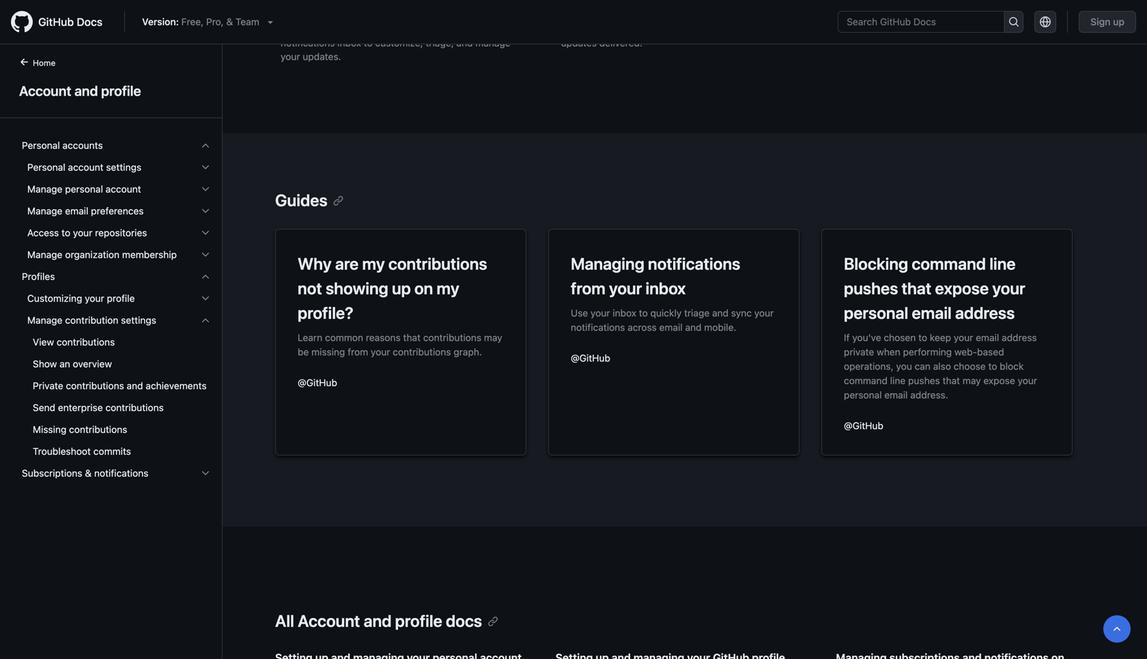 Task type: describe. For each thing, give the bounding box(es) containing it.
type
[[615, 10, 634, 21]]

profiles button
[[16, 266, 217, 288]]

troubleshoot
[[33, 446, 91, 457]]

personal inside dropdown button
[[65, 183, 103, 195]]

view
[[33, 337, 54, 348]]

notifications inside dropdown button
[[94, 468, 149, 479]]

account inside manage personal account dropdown button
[[106, 183, 141, 195]]

guides link
[[275, 191, 344, 210]]

blocking command line pushes that expose your personal email address
[[845, 254, 1026, 323]]

& inside dropdown button
[[85, 468, 92, 479]]

from inside the learn common reasons that contributions may be missing from your contributions graph.
[[348, 346, 368, 358]]

an
[[60, 358, 70, 370]]

github docs link
[[11, 11, 114, 33]]

choose
[[561, 10, 595, 21]]

sc 9kayk9 0 image inside profiles dropdown button
[[200, 271, 211, 282]]

private
[[33, 380, 63, 392]]

managing
[[571, 254, 645, 273]]

expose inside if you've chosen to keep your email address private when performing web-based operations, you can also choose to block command line pushes that may expose your personal email address.
[[984, 375, 1016, 386]]

managing notifications from your inbox
[[571, 254, 741, 298]]

organization
[[65, 249, 120, 260]]

sc 9kayk9 0 image for manage organization membership
[[200, 249, 211, 260]]

profiles element for personal accounts element containing personal account settings
[[11, 266, 222, 463]]

subscriptions & notifications button
[[16, 463, 217, 484]]

sc 9kayk9 0 image for settings
[[200, 162, 211, 173]]

sc 9kayk9 0 image for manage contribution settings
[[200, 315, 211, 326]]

docs
[[446, 612, 482, 631]]

graph.
[[454, 346, 482, 358]]

and inside notifications provide updates about the activity on github.com that you've subscribed to. you can use the notifications inbox to customize, triage, and manage your updates.
[[457, 37, 473, 49]]

delivered.
[[600, 37, 643, 49]]

accounts
[[63, 140, 103, 151]]

private contributions and achievements link
[[16, 375, 217, 397]]

missing contributions
[[33, 424, 127, 435]]

view contributions
[[33, 337, 115, 348]]

sc 9kayk9 0 image for personal accounts
[[200, 140, 211, 151]]

choose the type of activity on github that you want to receive notifications for and how you want these updates delivered. link
[[561, 0, 809, 61]]

subscribed
[[387, 24, 436, 35]]

profile for customizing your profile
[[107, 293, 135, 304]]

line inside if you've chosen to keep your email address private when performing web-based operations, you can also choose to block command line pushes that may expose your personal email address.
[[891, 375, 906, 386]]

that inside choose the type of activity on github that you want to receive notifications for and how you want these updates delivered.
[[730, 10, 747, 21]]

manage personal account
[[27, 183, 141, 195]]

home link
[[14, 57, 77, 70]]

1 horizontal spatial you
[[750, 10, 766, 21]]

missing contributions link
[[16, 419, 217, 441]]

send
[[33, 402, 55, 413]]

that inside notifications provide updates about the activity on github.com that you've subscribed to. you can use the notifications inbox to customize, triage, and manage your updates.
[[336, 24, 353, 35]]

personal account settings button
[[16, 156, 217, 178]]

github inside choose the type of activity on github that you want to receive notifications for and how you want these updates delivered.
[[696, 10, 727, 21]]

may inside if you've chosen to keep your email address private when performing web-based operations, you can also choose to block command line pushes that may expose your personal email address.
[[963, 375, 982, 386]]

on inside why are my contributions not showing up on my profile?
[[415, 279, 433, 298]]

show
[[33, 358, 57, 370]]

to.
[[439, 24, 450, 35]]

notifications provide updates about the activity on github.com that you've subscribed to. you can use the notifications inbox to customize, triage, and manage your updates.
[[281, 10, 523, 62]]

sc 9kayk9 0 image for access to your repositories
[[200, 228, 211, 238]]

manage email preferences button
[[16, 200, 217, 222]]

manage for manage email preferences
[[27, 205, 63, 217]]

personal for personal account settings
[[27, 162, 65, 173]]

are
[[335, 254, 359, 273]]

customizing
[[27, 293, 82, 304]]

that inside blocking command line pushes that expose your personal email address
[[902, 279, 932, 298]]

account and profile element
[[0, 55, 223, 658]]

inbox inside use your inbox to quickly triage and sync your notifications across email and mobile.
[[613, 307, 637, 319]]

notifications inside use your inbox to quickly triage and sync your notifications across email and mobile.
[[571, 322, 626, 333]]

all account and profile docs
[[275, 612, 482, 631]]

0 horizontal spatial want
[[726, 24, 747, 35]]

notifications inside notifications provide updates about the activity on github.com that you've subscribed to. you can use the notifications inbox to customize, triage, and manage your updates.
[[281, 37, 335, 49]]

github docs
[[38, 15, 103, 28]]

notifications provide updates about the activity on github.com that you've subscribed to. you can use the notifications inbox to customize, triage, and manage your updates. link
[[281, 0, 529, 74]]

expose inside blocking command line pushes that expose your personal email address
[[936, 279, 990, 298]]

commits
[[93, 446, 131, 457]]

missing
[[33, 424, 67, 435]]

customizing your profile button
[[16, 288, 217, 310]]

learn common reasons that contributions may be missing from your contributions graph.
[[298, 332, 503, 358]]

sc 9kayk9 0 image for preferences
[[200, 206, 211, 217]]

you've inside notifications provide updates about the activity on github.com that you've subscribed to. you can use the notifications inbox to customize, triage, and manage your updates.
[[356, 24, 385, 35]]

enterprise
[[58, 402, 103, 413]]

you've inside if you've chosen to keep your email address private when performing web-based operations, you can also choose to block command line pushes that may expose your personal email address.
[[853, 332, 882, 343]]

0 horizontal spatial the
[[441, 10, 455, 21]]

manage organization membership button
[[16, 244, 217, 266]]

activity inside choose the type of activity on github that you want to receive notifications for and how you want these updates delivered.
[[648, 10, 680, 21]]

to inside notifications provide updates about the activity on github.com that you've subscribed to. you can use the notifications inbox to customize, triage, and manage your updates.
[[364, 37, 373, 49]]

command inside blocking command line pushes that expose your personal email address
[[912, 254, 987, 273]]

23
[[900, 3, 911, 14]]

subscriptions & notifications
[[22, 468, 149, 479]]

showing
[[326, 279, 389, 298]]

docs
[[77, 15, 103, 28]]

when
[[877, 346, 901, 358]]

notifications
[[281, 10, 337, 21]]

address inside if you've chosen to keep your email address private when performing web-based operations, you can also choose to block command line pushes that may expose your personal email address.
[[1002, 332, 1038, 343]]

line inside blocking command line pushes that expose your personal email address
[[990, 254, 1017, 273]]

pushes inside if you've chosen to keep your email address private when performing web-based operations, you can also choose to block command line pushes that may expose your personal email address.
[[909, 375, 941, 386]]

your right sync
[[755, 307, 774, 319]]

receive
[[561, 24, 593, 35]]

troubleshoot commits
[[33, 446, 131, 457]]

2 vertical spatial profile
[[395, 612, 443, 631]]

chosen
[[885, 332, 917, 343]]

github.com
[[281, 24, 333, 35]]

manage contribution settings element for settings
[[11, 331, 222, 463]]

sync
[[732, 307, 752, 319]]

private contributions and achievements
[[33, 380, 207, 392]]

your up web-
[[955, 332, 974, 343]]

quickly
[[651, 307, 682, 319]]

that inside if you've chosen to keep your email address private when performing web-based operations, you can also choose to block command line pushes that may expose your personal email address.
[[943, 375, 961, 386]]

september 23
[[842, 3, 911, 14]]

overview
[[73, 358, 112, 370]]

that inside the learn common reasons that contributions may be missing from your contributions graph.
[[403, 332, 421, 343]]

team
[[236, 16, 260, 27]]

and inside manage contribution settings element
[[127, 380, 143, 392]]

common
[[325, 332, 364, 343]]

if you've chosen to keep your email address private when performing web-based operations, you can also choose to block command line pushes that may expose your personal email address.
[[845, 332, 1038, 401]]

manage for manage personal account
[[27, 183, 63, 195]]

customize,
[[375, 37, 423, 49]]

can inside if you've chosen to keep your email address private when performing web-based operations, you can also choose to block command line pushes that may expose your personal email address.
[[915, 361, 931, 372]]

Search GitHub Docs search field
[[839, 12, 1005, 32]]

if
[[845, 332, 850, 343]]

all account and profile docs link
[[275, 612, 499, 631]]

settings for manage contribution settings
[[121, 315, 156, 326]]

manage contribution settings button
[[16, 310, 217, 331]]

how
[[687, 24, 705, 35]]

membership
[[122, 249, 177, 260]]

based
[[978, 346, 1005, 358]]

sc 9kayk9 0 image for subscriptions & notifications
[[200, 468, 211, 479]]

personal for personal accounts
[[22, 140, 60, 151]]

for
[[653, 24, 665, 35]]

performing
[[904, 346, 953, 358]]

0 vertical spatial &
[[226, 16, 233, 27]]

email inside blocking command line pushes that expose your personal email address
[[913, 303, 952, 323]]

personal accounts
[[22, 140, 103, 151]]

why are my contributions not showing up on my profile?
[[298, 254, 488, 323]]

your right use at the top
[[591, 307, 611, 319]]

subscriptions
[[22, 468, 82, 479]]

use
[[491, 24, 506, 35]]



Task type: locate. For each thing, give the bounding box(es) containing it.
profile inside dropdown button
[[107, 293, 135, 304]]

your down manage email preferences
[[73, 227, 92, 238]]

on
[[492, 10, 503, 21], [683, 10, 694, 21], [415, 279, 433, 298]]

1 vertical spatial you've
[[853, 332, 882, 343]]

free,
[[181, 16, 204, 27]]

2 sc 9kayk9 0 image from the top
[[200, 206, 211, 217]]

manage for manage contribution settings
[[27, 315, 63, 326]]

want left the these
[[726, 24, 747, 35]]

guides
[[275, 191, 328, 210]]

account up the manage personal account
[[68, 162, 104, 173]]

inbox inside notifications provide updates about the activity on github.com that you've subscribed to. you can use the notifications inbox to customize, triage, and manage your updates.
[[338, 37, 361, 49]]

personal accounts element containing personal accounts
[[11, 135, 222, 266]]

None search field
[[839, 11, 1024, 33]]

updates inside notifications provide updates about the activity on github.com that you've subscribed to. you can use the notifications inbox to customize, triage, and manage your updates.
[[375, 10, 411, 21]]

web-
[[955, 346, 978, 358]]

operations,
[[845, 361, 894, 372]]

1 profiles element from the top
[[11, 266, 222, 463]]

scroll to top image
[[1112, 624, 1123, 635]]

manage inside manage personal account dropdown button
[[27, 183, 63, 195]]

1 vertical spatial personal
[[845, 303, 909, 323]]

provide
[[339, 10, 372, 21]]

account
[[19, 83, 71, 99], [298, 612, 360, 631]]

1 personal accounts element from the top
[[11, 135, 222, 266]]

0 horizontal spatial &
[[85, 468, 92, 479]]

0 vertical spatial address
[[956, 303, 1016, 323]]

1 horizontal spatial @github
[[571, 353, 611, 364]]

across
[[628, 322, 657, 333]]

updates inside choose the type of activity on github that you want to receive notifications for and how you want these updates delivered.
[[561, 37, 597, 49]]

5 sc 9kayk9 0 image from the top
[[200, 315, 211, 326]]

can inside notifications provide updates about the activity on github.com that you've subscribed to. you can use the notifications inbox to customize, triage, and manage your updates.
[[472, 24, 488, 35]]

your left updates.
[[281, 51, 300, 62]]

on up the learn common reasons that contributions may be missing from your contributions graph.
[[415, 279, 433, 298]]

manage personal account button
[[16, 178, 217, 200]]

why
[[298, 254, 332, 273]]

0 vertical spatial inbox
[[338, 37, 361, 49]]

personal left "accounts"
[[22, 140, 60, 151]]

1 manage contribution settings element from the top
[[11, 310, 222, 463]]

1 vertical spatial &
[[85, 468, 92, 479]]

2 horizontal spatial inbox
[[646, 279, 686, 298]]

1 vertical spatial address
[[1002, 332, 1038, 343]]

0 vertical spatial profile
[[101, 83, 141, 99]]

repositories
[[95, 227, 147, 238]]

manage contribution settings
[[27, 315, 156, 326]]

0 horizontal spatial my
[[362, 254, 385, 273]]

1 horizontal spatial on
[[492, 10, 503, 21]]

these
[[750, 24, 774, 35]]

profiles element containing customizing your profile
[[11, 288, 222, 463]]

contributions inside why are my contributions not showing up on my profile?
[[389, 254, 488, 273]]

manage inside manage contribution settings 'dropdown button'
[[27, 315, 63, 326]]

you
[[453, 24, 469, 35]]

manage for manage organization membership
[[27, 249, 63, 260]]

notifications
[[596, 24, 650, 35], [281, 37, 335, 49], [648, 254, 741, 273], [571, 322, 626, 333], [94, 468, 149, 479]]

0 vertical spatial may
[[484, 332, 503, 343]]

private
[[845, 346, 875, 358]]

profiles
[[22, 271, 55, 282]]

manage
[[476, 37, 511, 49]]

the right use
[[509, 24, 523, 35]]

sc 9kayk9 0 image for manage personal account
[[200, 184, 211, 195]]

0 vertical spatial my
[[362, 254, 385, 273]]

0 horizontal spatial activity
[[458, 10, 490, 21]]

1 vertical spatial can
[[915, 361, 931, 372]]

the left type
[[598, 10, 612, 21]]

2 horizontal spatial the
[[598, 10, 612, 21]]

& down troubleshoot commits
[[85, 468, 92, 479]]

1 vertical spatial @github
[[298, 377, 338, 388]]

sc 9kayk9 0 image
[[200, 140, 211, 151], [200, 184, 211, 195], [200, 228, 211, 238], [200, 249, 211, 260], [200, 315, 211, 326], [200, 468, 211, 479]]

2 vertical spatial you
[[897, 361, 913, 372]]

1 vertical spatial want
[[726, 24, 747, 35]]

your up based
[[993, 279, 1026, 298]]

pushes down "blocking"
[[845, 279, 899, 298]]

notifications down type
[[596, 24, 650, 35]]

sc 9kayk9 0 image for profile
[[200, 293, 211, 304]]

updates up subscribed
[[375, 10, 411, 21]]

1 horizontal spatial account
[[106, 183, 141, 195]]

profile?
[[298, 303, 354, 323]]

on up the how
[[683, 10, 694, 21]]

to inside choose the type of activity on github that you want to receive notifications for and how you want these updates delivered.
[[792, 10, 801, 21]]

personal down operations,
[[845, 389, 883, 401]]

0 vertical spatial line
[[990, 254, 1017, 273]]

personal inside if you've chosen to keep your email address private when performing web-based operations, you can also choose to block command line pushes that may expose your personal email address.
[[845, 389, 883, 401]]

0 horizontal spatial pushes
[[845, 279, 899, 298]]

sc 9kayk9 0 image inside personal account settings dropdown button
[[200, 162, 211, 173]]

from down "common"
[[348, 346, 368, 358]]

triage
[[685, 307, 710, 319]]

inbox inside managing notifications from your inbox
[[646, 279, 686, 298]]

@github for why are my contributions not showing up on my profile?
[[298, 377, 338, 388]]

personal up chosen at the bottom
[[845, 303, 909, 323]]

sc 9kayk9 0 image inside manage personal account dropdown button
[[200, 184, 211, 195]]

1 horizontal spatial want
[[768, 10, 790, 21]]

can left use
[[472, 24, 488, 35]]

sc 9kayk9 0 image inside customizing your profile dropdown button
[[200, 293, 211, 304]]

notifications down use at the top
[[571, 322, 626, 333]]

0 horizontal spatial github
[[38, 15, 74, 28]]

address up block
[[1002, 332, 1038, 343]]

profiles element
[[11, 266, 222, 463], [11, 288, 222, 463]]

notifications down github.com
[[281, 37, 335, 49]]

0 horizontal spatial inbox
[[338, 37, 361, 49]]

may
[[484, 332, 503, 343], [963, 375, 982, 386]]

1 vertical spatial account
[[298, 612, 360, 631]]

1 sc 9kayk9 0 image from the top
[[200, 162, 211, 173]]

email down the manage personal account
[[65, 205, 88, 217]]

sc 9kayk9 0 image inside personal accounts dropdown button
[[200, 140, 211, 151]]

select language: current language is english image
[[1041, 16, 1052, 27]]

activity up the for
[[648, 10, 680, 21]]

0 vertical spatial command
[[912, 254, 987, 273]]

2 horizontal spatial @github
[[845, 420, 884, 432]]

0 horizontal spatial account
[[19, 83, 71, 99]]

0 horizontal spatial updates
[[375, 10, 411, 21]]

settings for personal account settings
[[106, 162, 142, 173]]

1 horizontal spatial account
[[298, 612, 360, 631]]

my right the are
[[362, 254, 385, 273]]

settings
[[106, 162, 142, 173], [121, 315, 156, 326]]

0 vertical spatial you've
[[356, 24, 385, 35]]

4 sc 9kayk9 0 image from the top
[[200, 249, 211, 260]]

can
[[472, 24, 488, 35], [915, 361, 931, 372]]

inbox down provide
[[338, 37, 361, 49]]

inbox up across
[[613, 307, 637, 319]]

your inside blocking command line pushes that expose your personal email address
[[993, 279, 1026, 298]]

0 vertical spatial account
[[68, 162, 104, 173]]

use
[[571, 307, 588, 319]]

to inside dropdown button
[[62, 227, 70, 238]]

notifications down troubleshoot commits link
[[94, 468, 149, 479]]

2 manage contribution settings element from the top
[[11, 331, 222, 463]]

3 manage from the top
[[27, 249, 63, 260]]

sc 9kayk9 0 image inside manage email preferences dropdown button
[[200, 206, 211, 217]]

the up to.
[[441, 10, 455, 21]]

profiles element for personal accounts element containing personal accounts
[[11, 288, 222, 463]]

email down quickly
[[660, 322, 683, 333]]

0 horizontal spatial on
[[415, 279, 433, 298]]

you've down provide
[[356, 24, 385, 35]]

sc 9kayk9 0 image inside subscriptions & notifications dropdown button
[[200, 468, 211, 479]]

up
[[1114, 16, 1125, 27], [392, 279, 411, 298]]

personal accounts element
[[11, 135, 222, 266], [11, 156, 222, 266]]

github
[[696, 10, 727, 21], [38, 15, 74, 28]]

personal down personal account settings
[[65, 183, 103, 195]]

manage contribution settings element containing view contributions
[[11, 331, 222, 463]]

your up manage contribution settings
[[85, 293, 104, 304]]

1 horizontal spatial can
[[915, 361, 931, 372]]

activity
[[458, 10, 490, 21], [648, 10, 680, 21]]

the inside choose the type of activity on github that you want to receive notifications for and how you want these updates delivered.
[[598, 10, 612, 21]]

manage contribution settings element for profile
[[11, 310, 222, 463]]

1 vertical spatial command
[[845, 375, 888, 386]]

you up the these
[[750, 10, 766, 21]]

1 vertical spatial pushes
[[909, 375, 941, 386]]

manage contribution settings element
[[11, 310, 222, 463], [11, 331, 222, 463]]

1 activity from the left
[[458, 10, 490, 21]]

0 vertical spatial from
[[571, 279, 606, 298]]

@github for blocking command line pushes that expose your personal email address
[[845, 420, 884, 432]]

0 horizontal spatial can
[[472, 24, 488, 35]]

0 horizontal spatial may
[[484, 332, 503, 343]]

2 activity from the left
[[648, 10, 680, 21]]

email inside use your inbox to quickly triage and sync your notifications across email and mobile.
[[660, 322, 683, 333]]

may inside the learn common reasons that contributions may be missing from your contributions graph.
[[484, 332, 503, 343]]

1 horizontal spatial line
[[990, 254, 1017, 273]]

my up graph.
[[437, 279, 460, 298]]

2 vertical spatial inbox
[[613, 307, 637, 319]]

use your inbox to quickly triage and sync your notifications across email and mobile.
[[571, 307, 774, 333]]

keep
[[931, 332, 952, 343]]

account inside personal account settings dropdown button
[[68, 162, 104, 173]]

learn
[[298, 332, 323, 343]]

up right sign
[[1114, 16, 1125, 27]]

from
[[571, 279, 606, 298], [348, 346, 368, 358]]

1 horizontal spatial may
[[963, 375, 982, 386]]

& right pro,
[[226, 16, 233, 27]]

0 vertical spatial want
[[768, 10, 790, 21]]

0 horizontal spatial @github
[[298, 377, 338, 388]]

sc 9kayk9 0 image
[[200, 162, 211, 173], [200, 206, 211, 217], [200, 271, 211, 282], [200, 293, 211, 304]]

@github
[[571, 353, 611, 364], [298, 377, 338, 388], [845, 420, 884, 432]]

you inside if you've chosen to keep your email address private when performing web-based operations, you can also choose to block command line pushes that may expose your personal email address.
[[897, 361, 913, 372]]

0 horizontal spatial command
[[845, 375, 888, 386]]

on up use
[[492, 10, 503, 21]]

0 vertical spatial @github
[[571, 353, 611, 364]]

the
[[441, 10, 455, 21], [598, 10, 612, 21], [509, 24, 523, 35]]

1 vertical spatial inbox
[[646, 279, 686, 298]]

github up the how
[[696, 10, 727, 21]]

1 horizontal spatial command
[[912, 254, 987, 273]]

from up use at the top
[[571, 279, 606, 298]]

@github down use at the top
[[571, 353, 611, 364]]

notifications up the triage
[[648, 254, 741, 273]]

contribution
[[65, 315, 118, 326]]

email
[[65, 205, 88, 217], [913, 303, 952, 323], [660, 322, 683, 333], [977, 332, 1000, 343], [885, 389, 908, 401]]

personal down personal accounts
[[27, 162, 65, 173]]

0 vertical spatial personal
[[22, 140, 60, 151]]

sign
[[1091, 16, 1111, 27]]

profiles element containing profiles
[[11, 266, 222, 463]]

want up the these
[[768, 10, 790, 21]]

1 horizontal spatial you've
[[853, 332, 882, 343]]

2 profiles element from the top
[[11, 288, 222, 463]]

access
[[27, 227, 59, 238]]

2 manage from the top
[[27, 205, 63, 217]]

your inside the learn common reasons that contributions may be missing from your contributions graph.
[[371, 346, 390, 358]]

2 horizontal spatial on
[[683, 10, 694, 21]]

show an overview
[[33, 358, 112, 370]]

1 vertical spatial profile
[[107, 293, 135, 304]]

@github down missing
[[298, 377, 338, 388]]

1 vertical spatial may
[[963, 375, 982, 386]]

and inside choose the type of activity on github that you want to receive notifications for and how you want these updates delivered.
[[668, 24, 684, 35]]

on inside notifications provide updates about the activity on github.com that you've subscribed to. you can use the notifications inbox to customize, triage, and manage your updates.
[[492, 10, 503, 21]]

your
[[281, 51, 300, 62], [73, 227, 92, 238], [609, 279, 643, 298], [993, 279, 1026, 298], [85, 293, 104, 304], [591, 307, 611, 319], [755, 307, 774, 319], [955, 332, 974, 343], [371, 346, 390, 358], [1019, 375, 1038, 386]]

1 vertical spatial personal
[[27, 162, 65, 173]]

achievements
[[146, 380, 207, 392]]

mobile.
[[705, 322, 737, 333]]

you've
[[356, 24, 385, 35], [853, 332, 882, 343]]

you've up private
[[853, 332, 882, 343]]

about
[[413, 10, 438, 21]]

settings inside 'dropdown button'
[[121, 315, 156, 326]]

your inside dropdown button
[[73, 227, 92, 238]]

account down home "link"
[[19, 83, 71, 99]]

notifications inside managing notifications from your inbox
[[648, 254, 741, 273]]

from inside managing notifications from your inbox
[[571, 279, 606, 298]]

activity up you
[[458, 10, 490, 21]]

1 vertical spatial expose
[[984, 375, 1016, 386]]

september 23 element
[[842, 3, 911, 14]]

you right the how
[[707, 24, 723, 35]]

profile for account and profile
[[101, 83, 141, 99]]

and
[[668, 24, 684, 35], [457, 37, 473, 49], [75, 83, 98, 99], [713, 307, 729, 319], [686, 322, 702, 333], [127, 380, 143, 392], [364, 612, 392, 631]]

email left address. in the bottom of the page
[[885, 389, 908, 401]]

my
[[362, 254, 385, 273], [437, 279, 460, 298]]

up right 'showing'
[[392, 279, 411, 298]]

profile left docs
[[395, 612, 443, 631]]

0 horizontal spatial you've
[[356, 24, 385, 35]]

1 horizontal spatial updates
[[561, 37, 597, 49]]

manage inside manage organization membership dropdown button
[[27, 249, 63, 260]]

1 vertical spatial you
[[707, 24, 723, 35]]

triangle down image
[[265, 16, 276, 27]]

send enterprise contributions link
[[16, 397, 217, 419]]

0 vertical spatial account
[[19, 83, 71, 99]]

0 vertical spatial up
[[1114, 16, 1125, 27]]

2 vertical spatial personal
[[845, 389, 883, 401]]

activity inside notifications provide updates about the activity on github.com that you've subscribed to. you can use the notifications inbox to customize, triage, and manage your updates.
[[458, 10, 490, 21]]

2 personal accounts element from the top
[[11, 156, 222, 266]]

0 horizontal spatial up
[[392, 279, 411, 298]]

1 horizontal spatial activity
[[648, 10, 680, 21]]

2 vertical spatial @github
[[845, 420, 884, 432]]

1 vertical spatial line
[[891, 375, 906, 386]]

@github for managing notifications from your inbox
[[571, 353, 611, 364]]

personal inside blocking command line pushes that expose your personal email address
[[845, 303, 909, 323]]

inbox up quickly
[[646, 279, 686, 298]]

3 sc 9kayk9 0 image from the top
[[200, 228, 211, 238]]

view contributions link
[[16, 331, 217, 353]]

expose
[[936, 279, 990, 298], [984, 375, 1016, 386]]

account and profile
[[19, 83, 141, 99]]

1 vertical spatial up
[[392, 279, 411, 298]]

expose up keep
[[936, 279, 990, 298]]

be
[[298, 346, 309, 358]]

0 vertical spatial personal
[[65, 183, 103, 195]]

address.
[[911, 389, 949, 401]]

settings down personal accounts dropdown button
[[106, 162, 142, 173]]

to inside use your inbox to quickly triage and sync your notifications across email and mobile.
[[639, 307, 648, 319]]

up inside why are my contributions not showing up on my profile?
[[392, 279, 411, 298]]

0 vertical spatial settings
[[106, 162, 142, 173]]

1 horizontal spatial from
[[571, 279, 606, 298]]

1 vertical spatial updates
[[561, 37, 597, 49]]

2 sc 9kayk9 0 image from the top
[[200, 184, 211, 195]]

0 vertical spatial updates
[[375, 10, 411, 21]]

0 horizontal spatial you
[[707, 24, 723, 35]]

personal accounts element containing personal account settings
[[11, 156, 222, 266]]

personal accounts button
[[16, 135, 217, 156]]

on inside choose the type of activity on github that you want to receive notifications for and how you want these updates delivered.
[[683, 10, 694, 21]]

manage contribution settings element containing manage contribution settings
[[11, 310, 222, 463]]

want
[[768, 10, 790, 21], [726, 24, 747, 35]]

pushes up address. in the bottom of the page
[[909, 375, 941, 386]]

1 horizontal spatial the
[[509, 24, 523, 35]]

show an overview link
[[16, 353, 217, 375]]

your inside dropdown button
[[85, 293, 104, 304]]

reasons
[[366, 332, 401, 343]]

1 horizontal spatial github
[[696, 10, 727, 21]]

version: free, pro, & team
[[142, 16, 260, 27]]

address
[[956, 303, 1016, 323], [1002, 332, 1038, 343]]

1 horizontal spatial up
[[1114, 16, 1125, 27]]

0 horizontal spatial from
[[348, 346, 368, 358]]

command inside if you've chosen to keep your email address private when performing web-based operations, you can also choose to block command line pushes that may expose your personal email address.
[[845, 375, 888, 386]]

sc 9kayk9 0 image inside manage contribution settings 'dropdown button'
[[200, 315, 211, 326]]

1 vertical spatial my
[[437, 279, 460, 298]]

account right "all"
[[298, 612, 360, 631]]

can down performing
[[915, 361, 931, 372]]

profile down profiles dropdown button
[[107, 293, 135, 304]]

pushes inside blocking command line pushes that expose your personal email address
[[845, 279, 899, 298]]

6 sc 9kayk9 0 image from the top
[[200, 468, 211, 479]]

0 vertical spatial can
[[472, 24, 488, 35]]

choose the type of activity on github that you want to receive notifications for and how you want these updates delivered.
[[561, 10, 801, 49]]

of
[[637, 10, 646, 21]]

github left docs
[[38, 15, 74, 28]]

home
[[33, 58, 56, 68]]

profile up personal accounts dropdown button
[[101, 83, 141, 99]]

0 horizontal spatial account
[[68, 162, 104, 173]]

1 horizontal spatial inbox
[[613, 307, 637, 319]]

email up keep
[[913, 303, 952, 323]]

0 vertical spatial expose
[[936, 279, 990, 298]]

september 23 link
[[842, 0, 1090, 26]]

your inside managing notifications from your inbox
[[609, 279, 643, 298]]

access to your repositories
[[27, 227, 147, 238]]

your down block
[[1019, 375, 1038, 386]]

1 vertical spatial account
[[106, 183, 141, 195]]

settings inside dropdown button
[[106, 162, 142, 173]]

0 horizontal spatial line
[[891, 375, 906, 386]]

address up based
[[956, 303, 1016, 323]]

1 horizontal spatial my
[[437, 279, 460, 298]]

pro,
[[206, 16, 224, 27]]

1 vertical spatial settings
[[121, 315, 156, 326]]

3 sc 9kayk9 0 image from the top
[[200, 271, 211, 282]]

account up preferences
[[106, 183, 141, 195]]

updates
[[375, 10, 411, 21], [561, 37, 597, 49]]

you down "when"
[[897, 361, 913, 372]]

1 sc 9kayk9 0 image from the top
[[200, 140, 211, 151]]

0 vertical spatial you
[[750, 10, 766, 21]]

1 vertical spatial from
[[348, 346, 368, 358]]

1 manage from the top
[[27, 183, 63, 195]]

your down 'reasons'
[[371, 346, 390, 358]]

0 vertical spatial pushes
[[845, 279, 899, 298]]

your inside notifications provide updates about the activity on github.com that you've subscribed to. you can use the notifications inbox to customize, triage, and manage your updates.
[[281, 51, 300, 62]]

search image
[[1009, 16, 1020, 27]]

@github down operations,
[[845, 420, 884, 432]]

command
[[912, 254, 987, 273], [845, 375, 888, 386]]

4 manage from the top
[[27, 315, 63, 326]]

not
[[298, 279, 322, 298]]

sc 9kayk9 0 image inside the access to your repositories dropdown button
[[200, 228, 211, 238]]

notifications inside choose the type of activity on github that you want to receive notifications for and how you want these updates delivered.
[[596, 24, 650, 35]]

sc 9kayk9 0 image inside manage organization membership dropdown button
[[200, 249, 211, 260]]

your down managing
[[609, 279, 643, 298]]

1 horizontal spatial pushes
[[909, 375, 941, 386]]

manage inside manage email preferences dropdown button
[[27, 205, 63, 217]]

to
[[792, 10, 801, 21], [364, 37, 373, 49], [62, 227, 70, 238], [639, 307, 648, 319], [919, 332, 928, 343], [989, 361, 998, 372]]

sign up
[[1091, 16, 1125, 27]]

email inside dropdown button
[[65, 205, 88, 217]]

block
[[1001, 361, 1025, 372]]

updates down receive
[[561, 37, 597, 49]]

email up based
[[977, 332, 1000, 343]]

settings down customizing your profile dropdown button
[[121, 315, 156, 326]]

1 horizontal spatial &
[[226, 16, 233, 27]]

expose down block
[[984, 375, 1016, 386]]

4 sc 9kayk9 0 image from the top
[[200, 293, 211, 304]]

2 horizontal spatial you
[[897, 361, 913, 372]]

address inside blocking command line pushes that expose your personal email address
[[956, 303, 1016, 323]]

tooltip
[[1104, 616, 1132, 643]]



Task type: vqa. For each thing, say whether or not it's contained in the screenshot.
GitHub.com
yes



